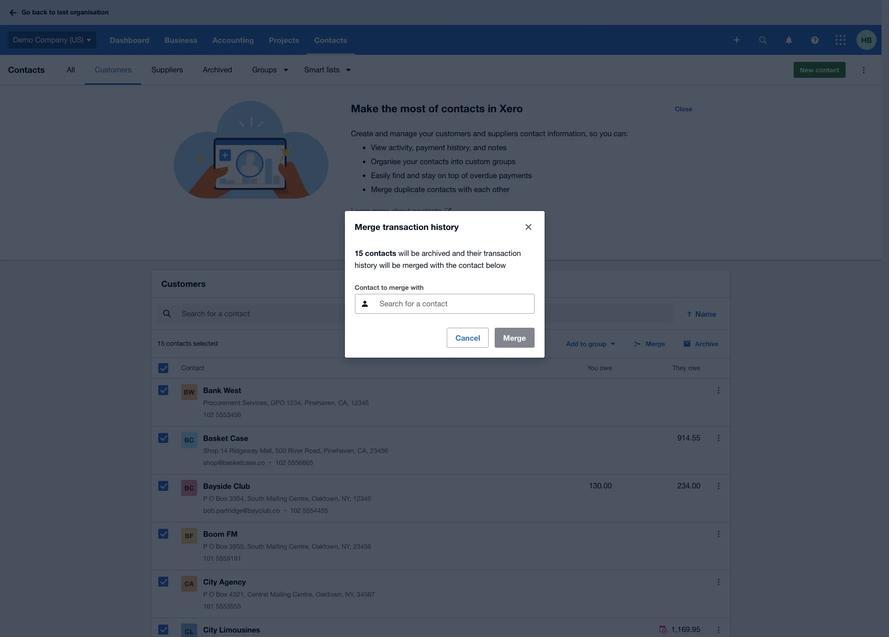 Task type: locate. For each thing, give the bounding box(es) containing it.
1 vertical spatial p
[[203, 543, 207, 551]]

centre, inside bayside club p o box 3354, south mailing centre, oaktown, ny, 12345 bob.partridge@bayclub.co • 102 5554455
[[289, 495, 310, 503]]

•
[[269, 460, 271, 467], [284, 507, 286, 515]]

all button
[[57, 55, 85, 85]]

of right the top
[[461, 171, 468, 180]]

contact inside will be archived and their transaction history will be merged with the contact below
[[459, 261, 484, 269]]

cancel
[[456, 333, 480, 342]]

102
[[203, 412, 214, 419], [275, 460, 286, 467], [290, 507, 301, 515]]

mailing inside bayside club p o box 3354, south mailing centre, oaktown, ny, 12345 bob.partridge@bayclub.co • 102 5554455
[[266, 495, 287, 503]]

1 vertical spatial your
[[403, 157, 418, 166]]

oaktown, for city agency
[[316, 591, 344, 599]]

with down archived
[[430, 261, 444, 269]]

can:
[[614, 129, 628, 138]]

svg image inside demo company (us) popup button
[[86, 39, 91, 41]]

1 vertical spatial contact
[[181, 365, 204, 372]]

2 horizontal spatial with
[[458, 185, 472, 194]]

0 vertical spatial •
[[269, 460, 271, 467]]

video
[[391, 232, 408, 240]]

2 vertical spatial with
[[411, 283, 424, 291]]

ca
[[185, 580, 194, 588]]

oaktown, down 5554455
[[312, 543, 340, 551]]

menu
[[57, 55, 786, 85]]

bc left basket
[[185, 437, 194, 445]]

15 left selected
[[157, 340, 165, 348]]

box
[[216, 495, 228, 503], [216, 543, 228, 551], [216, 591, 228, 599]]

130.00
[[589, 482, 612, 490]]

2 vertical spatial to
[[581, 340, 587, 348]]

2 owe from the left
[[688, 365, 701, 372]]

0 horizontal spatial history
[[355, 261, 377, 269]]

102 down 500
[[275, 460, 286, 467]]

1 vertical spatial transaction
[[484, 249, 521, 257]]

0 vertical spatial box
[[216, 495, 228, 503]]

2 box from the top
[[216, 543, 228, 551]]

contact
[[355, 283, 379, 291], [181, 365, 204, 372]]

1 horizontal spatial 15
[[355, 248, 363, 257]]

to inside dialog
[[381, 283, 388, 291]]

box inside bayside club p o box 3354, south mailing centre, oaktown, ny, 12345 bob.partridge@bayclub.co • 102 5554455
[[216, 495, 228, 503]]

0 vertical spatial 23456
[[370, 448, 388, 455]]

1 bc from the top
[[185, 437, 194, 445]]

o inside boom fm p o box 3955, south mailing centre, oaktown, ny, 23456 101 5559191
[[209, 543, 214, 551]]

0 horizontal spatial transaction
[[383, 221, 429, 232]]

101 inside boom fm p o box 3955, south mailing centre, oaktown, ny, 23456 101 5559191
[[203, 555, 214, 563]]

below
[[486, 261, 506, 269]]

will be archived and their transaction history will be merged with the contact below
[[355, 249, 521, 269]]

1 vertical spatial be
[[392, 261, 401, 269]]

0 vertical spatial mailing
[[266, 495, 287, 503]]

mailing right the central
[[270, 591, 291, 599]]

to for contact to merge with
[[381, 283, 388, 291]]

1 vertical spatial 101
[[203, 603, 214, 611]]

centre, up 5554455
[[289, 495, 310, 503]]

2 vertical spatial contact
[[459, 261, 484, 269]]

procurement
[[203, 400, 241, 407]]

south inside bayside club p o box 3354, south mailing centre, oaktown, ny, 12345 bob.partridge@bayclub.co • 102 5554455
[[247, 495, 265, 503]]

1 horizontal spatial to
[[381, 283, 388, 291]]

15 inside merge transaction history dialog
[[355, 248, 363, 257]]

ca, right 1234,
[[338, 400, 349, 407]]

1 o from the top
[[209, 495, 214, 503]]

3 o from the top
[[209, 591, 214, 599]]

south for fm
[[247, 543, 265, 551]]

2 horizontal spatial contact
[[816, 66, 839, 74]]

3 p from the top
[[203, 591, 207, 599]]

create and manage your customers and suppliers contact information, so you can:
[[351, 129, 628, 138]]

1 horizontal spatial your
[[419, 129, 434, 138]]

101 for city agency
[[203, 603, 214, 611]]

south inside boom fm p o box 3955, south mailing centre, oaktown, ny, 23456 101 5559191
[[247, 543, 265, 551]]

15 down watch video [1:41] button
[[355, 248, 363, 257]]

svg image up new contact button
[[811, 36, 819, 44]]

0 vertical spatial ny,
[[342, 495, 351, 503]]

2 vertical spatial oaktown,
[[316, 591, 344, 599]]

box up 5559191
[[216, 543, 228, 551]]

ny, for city agency
[[345, 591, 355, 599]]

you owe
[[587, 365, 612, 372]]

box up 5553555
[[216, 591, 228, 599]]

with for contacts
[[458, 185, 472, 194]]

merge down easily
[[371, 185, 392, 194]]

1 box from the top
[[216, 495, 228, 503]]

23456 inside basket case shop 14 ridgeway mall, 500 river road, pinehaven, ca, 23456 shop@basketcase.co • 102 5556665
[[370, 448, 388, 455]]

you
[[587, 365, 598, 372]]

o down bayside
[[209, 495, 214, 503]]

contact for contact to merge with
[[355, 283, 379, 291]]

ny, inside boom fm p o box 3955, south mailing centre, oaktown, ny, 23456 101 5559191
[[342, 543, 351, 551]]

bc left bayside
[[185, 485, 194, 492]]

102 for basket case
[[275, 460, 286, 467]]

p down bayside
[[203, 495, 207, 503]]

p for boom fm
[[203, 543, 207, 551]]

1 vertical spatial •
[[284, 507, 286, 515]]

organisation
[[70, 8, 109, 16]]

0 vertical spatial of
[[429, 102, 438, 115]]

1,169.95
[[671, 626, 701, 634]]

contact inside merge transaction history dialog
[[355, 283, 379, 291]]

0 horizontal spatial with
[[411, 283, 424, 291]]

to right add
[[581, 340, 587, 348]]

mailing
[[266, 495, 287, 503], [266, 543, 287, 551], [270, 591, 291, 599]]

contact
[[816, 66, 839, 74], [520, 129, 546, 138], [459, 261, 484, 269]]

1 vertical spatial 23456
[[353, 543, 371, 551]]

101 left 5559191
[[203, 555, 214, 563]]

914.55
[[678, 434, 701, 443]]

2 vertical spatial o
[[209, 591, 214, 599]]

svg image inside "go back to last organisation" link
[[9, 9, 16, 16]]

make
[[351, 102, 379, 115]]

0 horizontal spatial ca,
[[338, 400, 349, 407]]

1 horizontal spatial merge button
[[628, 336, 671, 352]]

the inside will be archived and their transaction history will be merged with the contact below
[[446, 261, 457, 269]]

contact up bw
[[181, 365, 204, 372]]

2 o from the top
[[209, 543, 214, 551]]

add
[[566, 340, 579, 348]]

oaktown, for boom fm
[[312, 543, 340, 551]]

0 horizontal spatial 102
[[203, 412, 214, 419]]

101 left 5553555
[[203, 603, 214, 611]]

will up merged
[[399, 249, 409, 257]]

navigation
[[102, 25, 727, 55]]

mailing for club
[[266, 495, 287, 503]]

merge button
[[495, 328, 535, 348], [628, 336, 671, 352]]

and up duplicate on the left of page
[[407, 171, 420, 180]]

0 horizontal spatial contact
[[181, 365, 204, 372]]

contacts
[[8, 64, 45, 75]]

ridgeway
[[229, 448, 258, 455]]

• inside bayside club p o box 3354, south mailing centre, oaktown, ny, 12345 bob.partridge@bayclub.co • 102 5554455
[[284, 507, 286, 515]]

centre, down 5554455
[[289, 543, 310, 551]]

0 vertical spatial history
[[431, 221, 459, 232]]

the left most
[[382, 102, 397, 115]]

archived
[[422, 249, 450, 257]]

0 horizontal spatial svg image
[[9, 9, 16, 16]]

name button
[[680, 304, 725, 324]]

1 horizontal spatial contact
[[520, 129, 546, 138]]

102 inside basket case shop 14 ridgeway mall, 500 river road, pinehaven, ca, 23456 shop@basketcase.co • 102 5556665
[[275, 460, 286, 467]]

you
[[600, 129, 612, 138]]

15
[[355, 248, 363, 257], [157, 340, 165, 348]]

contact right new
[[816, 66, 839, 74]]

12345
[[351, 400, 369, 407], [353, 495, 371, 503]]

p inside bayside club p o box 3354, south mailing centre, oaktown, ny, 12345 bob.partridge@bayclub.co • 102 5554455
[[203, 495, 207, 503]]

0 vertical spatial pinehaven,
[[305, 400, 337, 407]]

0 vertical spatial 101
[[203, 555, 214, 563]]

• inside basket case shop 14 ridgeway mall, 500 river road, pinehaven, ca, 23456 shop@basketcase.co • 102 5556665
[[269, 460, 271, 467]]

o for bayside
[[209, 495, 214, 503]]

south
[[247, 495, 265, 503], [247, 543, 265, 551]]

contact list table element
[[151, 359, 731, 638]]

102 inside bayside club p o box 3354, south mailing centre, oaktown, ny, 12345 bob.partridge@bayclub.co • 102 5554455
[[290, 507, 301, 515]]

with
[[458, 185, 472, 194], [430, 261, 444, 269], [411, 283, 424, 291]]

2 vertical spatial 102
[[290, 507, 301, 515]]

owe right they
[[688, 365, 701, 372]]

archived
[[203, 65, 232, 74]]

services,
[[242, 400, 269, 407]]

p for bayside club
[[203, 495, 207, 503]]

oaktown, inside bayside club p o box 3354, south mailing centre, oaktown, ny, 12345 bob.partridge@bayclub.co • 102 5554455
[[312, 495, 340, 503]]

1 vertical spatial pinehaven,
[[324, 448, 356, 455]]

contact left merge
[[355, 283, 379, 291]]

2 vertical spatial ny,
[[345, 591, 355, 599]]

oaktown, up 5554455
[[312, 495, 340, 503]]

0 vertical spatial customers
[[95, 65, 132, 74]]

1 horizontal spatial history
[[431, 221, 459, 232]]

0 horizontal spatial your
[[403, 157, 418, 166]]

centre, right the central
[[293, 591, 314, 599]]

1 vertical spatial of
[[461, 171, 468, 180]]

svg image
[[9, 9, 16, 16], [811, 36, 819, 44]]

mailing inside boom fm p o box 3955, south mailing centre, oaktown, ny, 23456 101 5559191
[[266, 543, 287, 551]]

smart
[[304, 65, 325, 74]]

0 vertical spatial be
[[411, 249, 420, 257]]

merge up watch
[[355, 221, 381, 232]]

1 101 from the top
[[203, 555, 214, 563]]

1 vertical spatial ny,
[[342, 543, 351, 551]]

130.00 link
[[589, 481, 612, 492]]

city for city agency p o box 4321, central mailing centre, oaktown, ny, 34567 101 5553555
[[203, 578, 217, 587]]

their
[[467, 249, 482, 257]]

selected
[[193, 340, 218, 348]]

cancel button
[[447, 328, 489, 348]]

be left merged
[[392, 261, 401, 269]]

2 horizontal spatial to
[[581, 340, 587, 348]]

p down boom
[[203, 543, 207, 551]]

of right most
[[429, 102, 438, 115]]

0 horizontal spatial customers
[[95, 65, 132, 74]]

archive button
[[677, 336, 725, 352]]

0 vertical spatial contact
[[816, 66, 839, 74]]

12345 inside bayside club p o box 3354, south mailing centre, oaktown, ny, 12345 bob.partridge@bayclub.co • 102 5554455
[[353, 495, 371, 503]]

0 horizontal spatial contact
[[459, 261, 484, 269]]

0 horizontal spatial to
[[49, 8, 55, 16]]

102 down "procurement"
[[203, 412, 214, 419]]

0 vertical spatial o
[[209, 495, 214, 503]]

notes
[[488, 143, 507, 152]]

1 horizontal spatial of
[[461, 171, 468, 180]]

1 horizontal spatial close button
[[669, 101, 699, 117]]

contacts down on
[[427, 185, 456, 194]]

svg image
[[836, 35, 846, 45], [759, 36, 767, 44], [786, 36, 792, 44], [734, 37, 740, 43], [86, 39, 91, 41]]

city right cl
[[203, 626, 217, 635]]

contacts down watch
[[365, 248, 396, 257]]

transaction up "below"
[[484, 249, 521, 257]]

5559191
[[216, 555, 241, 563]]

3 box from the top
[[216, 591, 228, 599]]

1 vertical spatial history
[[355, 261, 377, 269]]

1 vertical spatial bc
[[185, 485, 194, 492]]

to inside popup button
[[581, 340, 587, 348]]

oaktown, inside boom fm p o box 3955, south mailing centre, oaktown, ny, 23456 101 5559191
[[312, 543, 340, 551]]

1 vertical spatial contact
[[520, 129, 546, 138]]

the down archived
[[446, 261, 457, 269]]

mailing inside city agency p o box 4321, central mailing centre, oaktown, ny, 34567 101 5553555
[[270, 591, 291, 599]]

case
[[230, 434, 248, 443]]

south right 3955,
[[247, 543, 265, 551]]

with right merge
[[411, 283, 424, 291]]

box down bayside
[[216, 495, 228, 503]]

p for city agency
[[203, 591, 207, 599]]

gpo
[[271, 400, 285, 407]]

1 vertical spatial 12345
[[353, 495, 371, 503]]

2 vertical spatial p
[[203, 591, 207, 599]]

contact to merge with
[[355, 283, 424, 291]]

contact right 'suppliers'
[[520, 129, 546, 138]]

1 south from the top
[[247, 495, 265, 503]]

west
[[224, 386, 241, 395]]

2 horizontal spatial 102
[[290, 507, 301, 515]]

and left 'suppliers'
[[473, 129, 486, 138]]

go
[[21, 8, 30, 16]]

1 horizontal spatial will
[[399, 249, 409, 257]]

oaktown, inside city agency p o box 4321, central mailing centre, oaktown, ny, 34567 101 5553555
[[316, 591, 344, 599]]

city right ca
[[203, 578, 217, 587]]

1 vertical spatial 15
[[157, 340, 165, 348]]

0 vertical spatial transaction
[[383, 221, 429, 232]]

2 vertical spatial mailing
[[270, 591, 291, 599]]

centre, inside boom fm p o box 3955, south mailing centre, oaktown, ny, 23456 101 5559191
[[289, 543, 310, 551]]

Contact to merge with field
[[379, 294, 534, 313]]

2 p from the top
[[203, 543, 207, 551]]

1 owe from the left
[[600, 365, 612, 372]]

and left their
[[452, 249, 465, 257]]

to left last
[[49, 8, 55, 16]]

1 horizontal spatial customers
[[161, 279, 206, 289]]

box inside city agency p o box 4321, central mailing centre, oaktown, ny, 34567 101 5553555
[[216, 591, 228, 599]]

0 vertical spatial to
[[49, 8, 55, 16]]

lists
[[327, 65, 340, 74]]

2 south from the top
[[247, 543, 265, 551]]

o for boom
[[209, 543, 214, 551]]

ca, inside "bank west procurement services, gpo 1234, pinehaven, ca, 12345 102 5553456"
[[338, 400, 349, 407]]

owe right the you at the bottom of page
[[600, 365, 612, 372]]

2 bc from the top
[[185, 485, 194, 492]]

customers button
[[85, 55, 142, 85]]

101 inside city agency p o box 4321, central mailing centre, oaktown, ny, 34567 101 5553555
[[203, 603, 214, 611]]

o inside city agency p o box 4321, central mailing centre, oaktown, ny, 34567 101 5553555
[[209, 591, 214, 599]]

club
[[234, 482, 250, 491]]

view activity, payment history, and notes
[[371, 143, 507, 152]]

1 vertical spatial centre,
[[289, 543, 310, 551]]

customers inside button
[[95, 65, 132, 74]]

234.00
[[678, 482, 701, 490]]

1 vertical spatial close button
[[519, 217, 539, 237]]

box for boom
[[216, 543, 228, 551]]

pinehaven, right 1234,
[[305, 400, 337, 407]]

group
[[589, 340, 607, 348]]

city inside city agency p o box 4321, central mailing centre, oaktown, ny, 34567 101 5553555
[[203, 578, 217, 587]]

1 vertical spatial 102
[[275, 460, 286, 467]]

add to group button
[[560, 336, 622, 352]]

customers
[[95, 65, 132, 74], [161, 279, 206, 289]]

15 contacts
[[355, 248, 396, 257]]

1 vertical spatial o
[[209, 543, 214, 551]]

merge right cancel button
[[503, 333, 526, 342]]

history
[[431, 221, 459, 232], [355, 261, 377, 269]]

0 vertical spatial will
[[399, 249, 409, 257]]

payment
[[416, 143, 445, 152]]

merge button inside dialog
[[495, 328, 535, 348]]

to for add to group
[[581, 340, 587, 348]]

city
[[203, 578, 217, 587], [203, 626, 217, 635]]

be up merged
[[411, 249, 420, 257]]

ny, inside bayside club p o box 3354, south mailing centre, oaktown, ny, 12345 bob.partridge@bayclub.co • 102 5554455
[[342, 495, 351, 503]]

road,
[[305, 448, 322, 455]]

0 vertical spatial 102
[[203, 412, 214, 419]]

your down activity,
[[403, 157, 418, 166]]

contacts down the merge duplicate contacts with each other
[[413, 207, 442, 215]]

0 horizontal spatial close button
[[519, 217, 539, 237]]

101
[[203, 555, 214, 563], [203, 603, 214, 611]]

mailing right 3955,
[[266, 543, 287, 551]]

go back to last organisation
[[21, 8, 109, 16]]

merge
[[371, 185, 392, 194], [355, 221, 381, 232], [503, 333, 526, 342], [646, 340, 665, 348]]

0 horizontal spatial be
[[392, 261, 401, 269]]

1 horizontal spatial owe
[[688, 365, 701, 372]]

watch
[[370, 232, 389, 240]]

0 vertical spatial oaktown,
[[312, 495, 340, 503]]

transaction up video
[[383, 221, 429, 232]]

1 horizontal spatial 102
[[275, 460, 286, 467]]

0 vertical spatial city
[[203, 578, 217, 587]]

ca, right road,
[[358, 448, 368, 455]]

demo company (us) button
[[0, 25, 102, 55]]

transaction inside will be archived and their transaction history will be merged with the contact below
[[484, 249, 521, 257]]

history up archived
[[431, 221, 459, 232]]

1 city from the top
[[203, 578, 217, 587]]

contact inside new contact button
[[816, 66, 839, 74]]

ny, inside city agency p o box 4321, central mailing centre, oaktown, ny, 34567 101 5553555
[[345, 591, 355, 599]]

p inside city agency p o box 4321, central mailing centre, oaktown, ny, 34567 101 5553555
[[203, 591, 207, 599]]

2 vertical spatial box
[[216, 591, 228, 599]]

svg image left go
[[9, 9, 16, 16]]

pinehaven, inside "bank west procurement services, gpo 1234, pinehaven, ca, 12345 102 5553456"
[[305, 400, 337, 407]]

o inside bayside club p o box 3354, south mailing centre, oaktown, ny, 12345 bob.partridge@bayclub.co • 102 5554455
[[209, 495, 214, 503]]

smart lists
[[304, 65, 340, 74]]

23456 inside boom fm p o box 3955, south mailing centre, oaktown, ny, 23456 101 5559191
[[353, 543, 371, 551]]

pinehaven, inside basket case shop 14 ridgeway mall, 500 river road, pinehaven, ca, 23456 shop@basketcase.co • 102 5556665
[[324, 448, 356, 455]]

organise your contacts into custom groups
[[371, 157, 516, 166]]

(us)
[[70, 35, 84, 44]]

merge for merge transaction history
[[355, 221, 381, 232]]

payments
[[499, 171, 532, 180]]

centre, for city agency
[[293, 591, 314, 599]]

centre, inside city agency p o box 4321, central mailing centre, oaktown, ny, 34567 101 5553555
[[293, 591, 314, 599]]

and
[[375, 129, 388, 138], [473, 129, 486, 138], [473, 143, 486, 152], [407, 171, 420, 180], [452, 249, 465, 257]]

new
[[800, 66, 814, 74]]

0 horizontal spatial owe
[[600, 365, 612, 372]]

top
[[448, 171, 459, 180]]

2 101 from the top
[[203, 603, 214, 611]]

• for basket case
[[269, 460, 271, 467]]

and up custom
[[473, 143, 486, 152]]

mailing up bob.partridge@bayclub.co
[[266, 495, 287, 503]]

merge for merge "button" in dialog
[[503, 333, 526, 342]]

1 vertical spatial mailing
[[266, 543, 287, 551]]

south right 3354,
[[247, 495, 265, 503]]

1 horizontal spatial transaction
[[484, 249, 521, 257]]

box inside boom fm p o box 3955, south mailing centre, oaktown, ny, 23456 101 5559191
[[216, 543, 228, 551]]

ny, for bayside club
[[342, 495, 351, 503]]

0 vertical spatial the
[[382, 102, 397, 115]]

p inside boom fm p o box 3955, south mailing centre, oaktown, ny, 23456 101 5559191
[[203, 543, 207, 551]]

bc for bayside club
[[185, 485, 194, 492]]

0 vertical spatial 15
[[355, 248, 363, 257]]

new contact button
[[794, 62, 846, 78]]

mailing for agency
[[270, 591, 291, 599]]

0 vertical spatial close button
[[669, 101, 699, 117]]

o left 4321,
[[209, 591, 214, 599]]

to left merge
[[381, 283, 388, 291]]

contacts inside merge transaction history dialog
[[365, 248, 396, 257]]

your
[[419, 129, 434, 138], [403, 157, 418, 166]]

1 vertical spatial with
[[430, 261, 444, 269]]

will down 15 contacts
[[379, 261, 390, 269]]

1 horizontal spatial •
[[284, 507, 286, 515]]

102 left 5554455
[[290, 507, 301, 515]]

2 vertical spatial centre,
[[293, 591, 314, 599]]

2 city from the top
[[203, 626, 217, 635]]

hb banner
[[0, 0, 882, 55]]

contacts up customers
[[441, 102, 485, 115]]

0 vertical spatial bc
[[185, 437, 194, 445]]

1 vertical spatial south
[[247, 543, 265, 551]]

your up payment
[[419, 129, 434, 138]]

1 p from the top
[[203, 495, 207, 503]]

merge transaction history dialog
[[345, 211, 545, 358]]

owe for they owe
[[688, 365, 701, 372]]

oaktown, left the 34567
[[316, 591, 344, 599]]

pinehaven, right road,
[[324, 448, 356, 455]]

be
[[411, 249, 420, 257], [392, 261, 401, 269]]

p left 4321,
[[203, 591, 207, 599]]

1 vertical spatial customers
[[161, 279, 206, 289]]

with left each
[[458, 185, 472, 194]]

to inside hb banner
[[49, 8, 55, 16]]

0 horizontal spatial •
[[269, 460, 271, 467]]

history down 15 contacts
[[355, 261, 377, 269]]

• left 5554455
[[284, 507, 286, 515]]

menu containing all
[[57, 55, 786, 85]]

1 horizontal spatial ca,
[[358, 448, 368, 455]]

1 horizontal spatial the
[[446, 261, 457, 269]]

1 vertical spatial city
[[203, 626, 217, 635]]

custom
[[465, 157, 490, 166]]

• down 'mall,' in the bottom left of the page
[[269, 460, 271, 467]]

contact down their
[[459, 261, 484, 269]]

o down boom
[[209, 543, 214, 551]]

box for city
[[216, 591, 228, 599]]

102 inside "bank west procurement services, gpo 1234, pinehaven, ca, 12345 102 5553456"
[[203, 412, 214, 419]]



Task type: describe. For each thing, give the bounding box(es) containing it.
and inside will be archived and their transaction history will be merged with the contact below
[[452, 249, 465, 257]]

102 for bayside club
[[290, 507, 301, 515]]

name
[[696, 310, 717, 319]]

contacts down payment
[[420, 157, 449, 166]]

bf
[[185, 532, 193, 540]]

shop@basketcase.co
[[203, 460, 265, 467]]

centre, for bayside club
[[289, 495, 310, 503]]

contacts left selected
[[166, 340, 191, 348]]

basket
[[203, 434, 228, 443]]

limousines
[[219, 626, 260, 635]]

groups
[[252, 65, 277, 74]]

suppliers
[[488, 129, 518, 138]]

city limousines
[[203, 626, 260, 635]]

3354,
[[229, 495, 246, 503]]

15 for 15 contacts selected
[[157, 340, 165, 348]]

0 vertical spatial your
[[419, 129, 434, 138]]

information,
[[548, 129, 588, 138]]

central
[[247, 591, 268, 599]]

stay
[[422, 171, 436, 180]]

merge transaction history
[[355, 221, 459, 232]]

suppliers button
[[142, 55, 193, 85]]

centre, for boom fm
[[289, 543, 310, 551]]

company
[[35, 35, 68, 44]]

close
[[675, 105, 693, 113]]

1 horizontal spatial be
[[411, 249, 420, 257]]

more
[[372, 207, 389, 215]]

add to group
[[566, 340, 607, 348]]

box for bayside
[[216, 495, 228, 503]]

o for city
[[209, 591, 214, 599]]

close image
[[526, 224, 532, 230]]

500
[[275, 448, 286, 455]]

city agency p o box 4321, central mailing centre, oaktown, ny, 34567 101 5553555
[[203, 578, 375, 611]]

5556665
[[288, 460, 313, 467]]

navigation inside hb banner
[[102, 25, 727, 55]]

xero
[[500, 102, 523, 115]]

hb
[[862, 35, 872, 44]]

914.55 link
[[678, 433, 701, 445]]

merge button for cancel
[[495, 328, 535, 348]]

hb button
[[857, 25, 882, 55]]

[1:41]
[[409, 232, 426, 240]]

bc for basket case
[[185, 437, 194, 445]]

mall,
[[260, 448, 274, 455]]

manage
[[390, 129, 417, 138]]

each
[[474, 185, 490, 194]]

1,169.95 link
[[659, 624, 701, 636]]

overdue
[[470, 171, 497, 180]]

merge left archive button
[[646, 340, 665, 348]]

23456 for boom fm
[[353, 543, 371, 551]]

duplicate
[[394, 185, 425, 194]]

23456 for basket case
[[370, 448, 388, 455]]

• for bayside club
[[284, 507, 286, 515]]

with inside will be archived and their transaction history will be merged with the contact below
[[430, 261, 444, 269]]

back
[[32, 8, 47, 16]]

activity,
[[389, 143, 414, 152]]

bayside
[[203, 482, 232, 491]]

new contact
[[800, 66, 839, 74]]

on
[[438, 171, 446, 180]]

agency
[[219, 578, 246, 587]]

basket case shop 14 ridgeway mall, 500 river road, pinehaven, ca, 23456 shop@basketcase.co • 102 5556665
[[203, 434, 388, 467]]

bank
[[203, 386, 222, 395]]

about
[[391, 207, 411, 215]]

create
[[351, 129, 373, 138]]

bob.partridge@bayclub.co
[[203, 507, 280, 515]]

ny, for boom fm
[[342, 543, 351, 551]]

make the most of contacts in xero
[[351, 102, 523, 115]]

bw
[[184, 389, 195, 397]]

easily find and stay on top of overdue payments
[[371, 171, 532, 180]]

watch video [1:41]
[[370, 232, 426, 240]]

history inside will be archived and their transaction history will be merged with the contact below
[[355, 261, 377, 269]]

12345 inside "bank west procurement services, gpo 1234, pinehaven, ca, 12345 102 5553456"
[[351, 400, 369, 407]]

1234,
[[287, 400, 303, 407]]

and up view
[[375, 129, 388, 138]]

15 for 15 contacts
[[355, 248, 363, 257]]

into
[[451, 157, 463, 166]]

city for city limousines
[[203, 626, 217, 635]]

learn more about contacts link
[[351, 204, 452, 218]]

Search for a contact field
[[181, 305, 674, 324]]

go back to last organisation link
[[6, 4, 115, 21]]

1 vertical spatial svg image
[[811, 36, 819, 44]]

mailing for fm
[[266, 543, 287, 551]]

south for club
[[247, 495, 265, 503]]

0 horizontal spatial of
[[429, 102, 438, 115]]

1 vertical spatial will
[[379, 261, 390, 269]]

they
[[673, 365, 687, 372]]

merge
[[389, 283, 409, 291]]

they owe
[[673, 365, 701, 372]]

3955,
[[229, 543, 246, 551]]

demo company (us)
[[13, 35, 84, 44]]

merge button for add to group
[[628, 336, 671, 352]]

oaktown, for bayside club
[[312, 495, 340, 503]]

smart lists button
[[294, 55, 357, 85]]

owe for you owe
[[600, 365, 612, 372]]

ca, inside basket case shop 14 ridgeway mall, 500 river road, pinehaven, ca, 23456 shop@basketcase.co • 102 5556665
[[358, 448, 368, 455]]

34567
[[357, 591, 375, 599]]

organise
[[371, 157, 401, 166]]

contact for contact
[[181, 365, 204, 372]]

234.00 link
[[678, 481, 701, 492]]

merged
[[403, 261, 428, 269]]

with for merge
[[411, 283, 424, 291]]

all
[[67, 65, 75, 74]]

history,
[[447, 143, 471, 152]]

archive
[[695, 340, 719, 348]]

shop
[[203, 448, 219, 455]]

0 horizontal spatial the
[[382, 102, 397, 115]]

contacts inside "link"
[[413, 207, 442, 215]]

5553555
[[216, 603, 241, 611]]

5554455
[[303, 507, 328, 515]]

merge for merge duplicate contacts with each other
[[371, 185, 392, 194]]

101 for boom fm
[[203, 555, 214, 563]]

close button containing close
[[669, 101, 699, 117]]

bayside club p o box 3354, south mailing centre, oaktown, ny, 12345 bob.partridge@bayclub.co • 102 5554455
[[203, 482, 371, 515]]

find
[[393, 171, 405, 180]]

merge duplicate contacts with each other
[[371, 185, 510, 194]]

15 contacts selected
[[157, 340, 218, 348]]



Task type: vqa. For each thing, say whether or not it's contained in the screenshot.
first Set from the bottom
no



